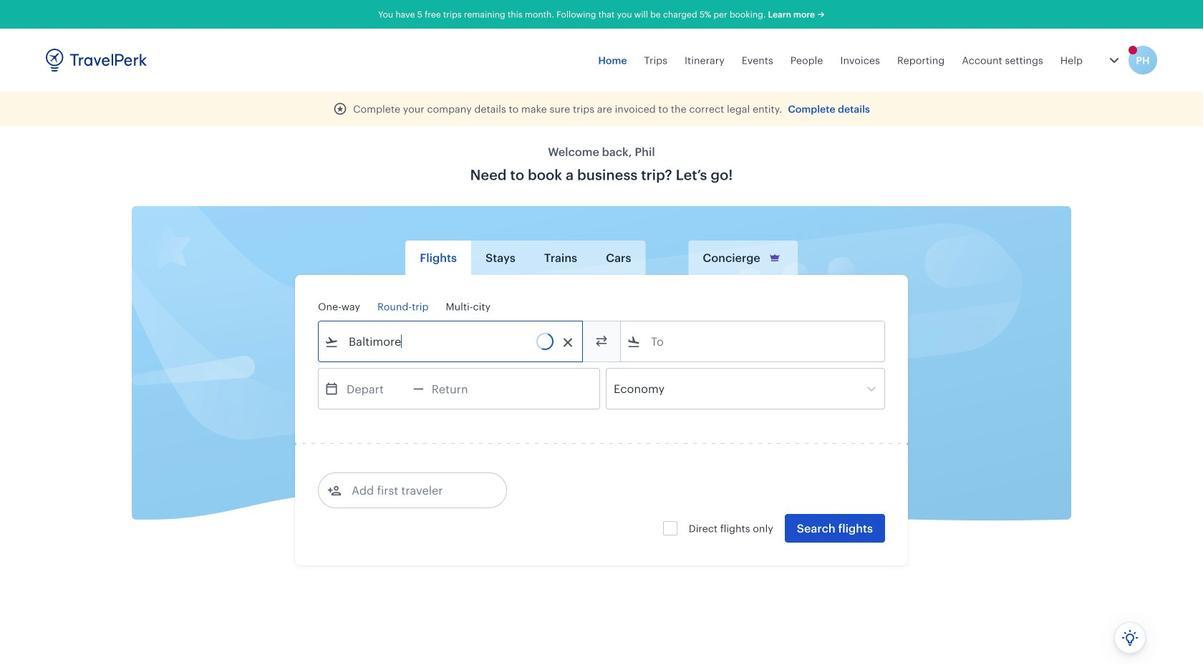 Task type: describe. For each thing, give the bounding box(es) containing it.
To search field
[[641, 330, 866, 353]]

Return text field
[[424, 369, 499, 409]]

Add first traveler search field
[[342, 479, 491, 502]]



Task type: vqa. For each thing, say whether or not it's contained in the screenshot.
3rd Alaska Airlines image from the bottom
no



Task type: locate. For each thing, give the bounding box(es) containing it.
Depart text field
[[339, 369, 413, 409]]

From search field
[[339, 330, 564, 353]]



